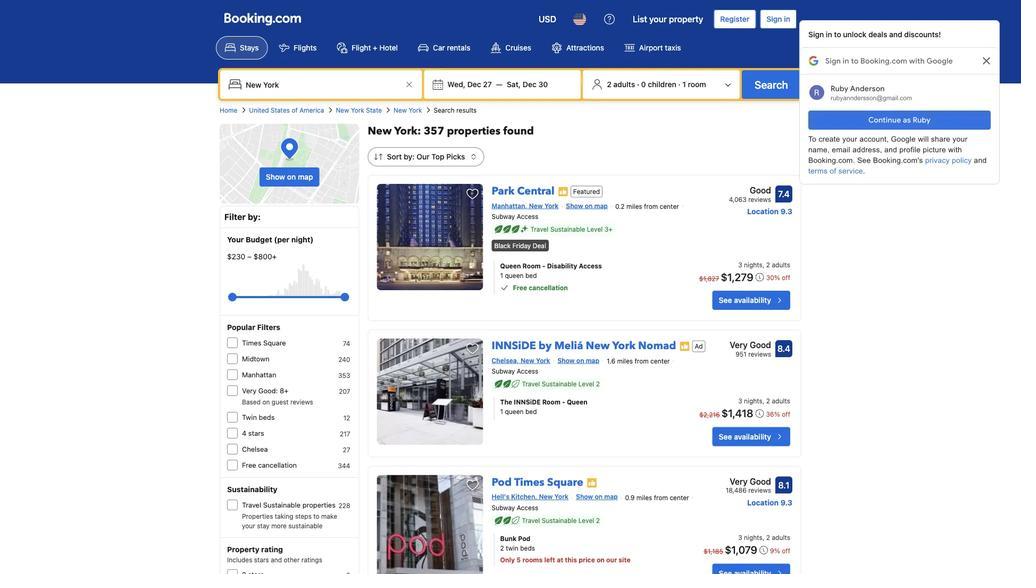 Task type: locate. For each thing, give the bounding box(es) containing it.
nights
[[744, 261, 763, 269], [744, 398, 763, 405], [744, 534, 763, 542]]

to left the make
[[314, 513, 320, 520]]

show on map inside button
[[266, 173, 313, 181]]

0 vertical spatial very
[[730, 340, 748, 350]]

sort
[[387, 152, 402, 161]]

· right children
[[679, 80, 681, 89]]

new inside innside by meliá new york nomad link
[[586, 339, 610, 354]]

square up '0.9 miles from center subway access'
[[547, 476, 584, 490]]

hell's kitchen, new york
[[492, 494, 569, 501]]

0 vertical spatial location
[[748, 207, 779, 216]]

sign left the unlock
[[809, 30, 824, 39]]

includes
[[227, 557, 252, 564]]

innside up chelsea, new york
[[492, 339, 536, 354]]

sustainable down the 0.2 miles from center subway access
[[551, 226, 586, 233]]

1 see availability link from the top
[[713, 291, 791, 310]]

new right america
[[336, 106, 349, 114]]

1 horizontal spatial free
[[513, 284, 527, 292]]

1 see from the top
[[719, 296, 732, 305]]

availability down $1,279 on the top of the page
[[734, 296, 772, 305]]

1 horizontal spatial room
[[543, 399, 561, 406]]

1 vertical spatial 1
[[500, 272, 503, 279]]

2 vertical spatial 3
[[739, 534, 743, 542]]

free down the 1 queen bed
[[513, 284, 527, 292]]

york up 1.6
[[613, 339, 636, 354]]

1 vertical spatial 27
[[343, 446, 350, 454]]

very good element left 8.1
[[726, 476, 772, 488]]

adults up 36% off
[[772, 398, 791, 405]]

center right 0.9
[[670, 494, 689, 502]]

rentals
[[447, 43, 471, 52]]

1 horizontal spatial properties
[[447, 124, 501, 139]]

1 queen from the top
[[505, 272, 524, 279]]

sustainable inside travel sustainable properties 228 properties taking steps to make your stay more sustainable
[[263, 502, 301, 509]]

search results
[[434, 106, 477, 114]]

stars down 'rating'
[[254, 557, 269, 564]]

3 3 from the top
[[739, 534, 743, 542]]

2 location from the top
[[748, 499, 779, 507]]

car rentals
[[433, 43, 471, 52]]

availability down $1,418
[[734, 433, 772, 441]]

home link
[[220, 105, 237, 115]]

3 up $1,279 on the top of the page
[[739, 261, 743, 269]]

location down very good 18,486 reviews
[[748, 499, 779, 507]]

very good element
[[730, 339, 772, 352], [726, 476, 772, 488]]

cruises
[[506, 43, 532, 52]]

airport
[[640, 43, 663, 52]]

queen inside the innside room - queen 1 queen bed
[[567, 399, 588, 406]]

availability for $1,279
[[734, 296, 772, 305]]

1 vertical spatial 3 nights , 2 adults
[[739, 398, 791, 405]]

very up 951
[[730, 340, 748, 350]]

good
[[750, 185, 772, 196], [750, 340, 772, 350], [750, 477, 772, 487]]

1 vertical spatial see availability
[[719, 433, 772, 441]]

new inside new york state link
[[336, 106, 349, 114]]

1 horizontal spatial by:
[[404, 152, 415, 161]]

miles right 0.9
[[637, 494, 653, 502]]

new right chelsea,
[[521, 357, 535, 364]]

innside
[[492, 339, 536, 354], [514, 399, 541, 406]]

new
[[336, 106, 349, 114], [394, 106, 407, 114], [368, 124, 392, 139], [529, 202, 543, 210], [586, 339, 610, 354], [521, 357, 535, 364], [539, 494, 553, 501]]

good element
[[729, 184, 772, 197]]

2 good from the top
[[750, 340, 772, 350]]

0 horizontal spatial properties
[[303, 502, 336, 509]]

1 vertical spatial miles
[[617, 358, 633, 365]]

0 vertical spatial in
[[784, 15, 791, 23]]

1 left room
[[683, 80, 686, 89]]

1 vertical spatial free
[[242, 462, 256, 470]]

access inside '0.9 miles from center subway access'
[[517, 505, 539, 512]]

9.3 for pod times square
[[781, 499, 793, 507]]

miles for pod times square
[[637, 494, 653, 502]]

0 horizontal spatial square
[[263, 339, 286, 347]]

pod up hell's
[[492, 476, 512, 490]]

new york: 357 properties found
[[368, 124, 534, 139]]

0 vertical spatial level
[[587, 226, 603, 233]]

sign for sign in
[[767, 15, 782, 23]]

see availability link for $1,418
[[713, 428, 791, 447]]

new inside the search results updated. new york: 357 properties found. element
[[368, 124, 392, 139]]

based on guest reviews
[[242, 399, 313, 406]]

map for park central
[[595, 202, 608, 210]]

2 bed from the top
[[526, 408, 537, 416]]

1 off from the top
[[782, 274, 791, 282]]

2 travel sustainable level 2 from the top
[[522, 517, 600, 525]]

1 vertical spatial room
[[543, 399, 561, 406]]

8.1
[[779, 481, 790, 491]]

bed down chelsea, new york
[[526, 408, 537, 416]]

1 vertical spatial innside
[[514, 399, 541, 406]]

meliá
[[555, 339, 584, 354]]

1 vertical spatial times
[[514, 476, 545, 490]]

subway inside the 0.2 miles from center subway access
[[492, 213, 515, 221]]

your inside list your property "link"
[[650, 14, 667, 24]]

0 vertical spatial see
[[719, 296, 732, 305]]

3 3 nights , 2 adults from the top
[[739, 534, 791, 542]]

1 vertical spatial to
[[314, 513, 320, 520]]

0 horizontal spatial beds
[[259, 414, 275, 422]]

27 down 217
[[343, 446, 350, 454]]

times inside pod times square link
[[514, 476, 545, 490]]

1 horizontal spatial sign
[[809, 30, 824, 39]]

1 vertical spatial properties
[[303, 502, 336, 509]]

bed
[[526, 272, 537, 279], [526, 408, 537, 416]]

bunk pod link
[[500, 534, 680, 544]]

1 vertical spatial location 9.3
[[748, 499, 793, 507]]

by: left our
[[404, 152, 415, 161]]

from down nomad
[[635, 358, 649, 365]]

1 horizontal spatial pod
[[518, 535, 531, 543]]

1 vertical spatial and
[[271, 557, 282, 564]]

nights up $1,418
[[744, 398, 763, 405]]

queen
[[505, 272, 524, 279], [505, 408, 524, 416]]

8+
[[280, 387, 289, 395]]

free down chelsea
[[242, 462, 256, 470]]

off right 9% on the bottom
[[782, 547, 791, 555]]

properties down results
[[447, 124, 501, 139]]

0 vertical spatial 3
[[739, 261, 743, 269]]

chelsea,
[[492, 357, 519, 364]]

very for 8.4
[[730, 340, 748, 350]]

1 horizontal spatial beds
[[520, 545, 535, 553]]

3 nights from the top
[[744, 534, 763, 542]]

america
[[300, 106, 324, 114]]

30% off
[[767, 274, 791, 282]]

1 see availability from the top
[[719, 296, 772, 305]]

very good element for 8.4
[[730, 339, 772, 352]]

state
[[366, 106, 382, 114]]

sign in to unlock deals and discounts!
[[809, 30, 942, 39]]

access down hell's kitchen, new york
[[517, 505, 539, 512]]

0 vertical spatial location 9.3
[[748, 207, 793, 216]]

0 vertical spatial search
[[755, 78, 789, 91]]

2 see availability link from the top
[[713, 428, 791, 447]]

level left 3+
[[587, 226, 603, 233]]

show on map
[[266, 173, 313, 181], [566, 202, 608, 210], [558, 357, 600, 364], [576, 494, 618, 501]]

scored 7.4 element
[[776, 186, 793, 203]]

travel down hell's kitchen, new york
[[522, 517, 540, 525]]

reviews inside very good 18,486 reviews
[[749, 487, 772, 495]]

1 vertical spatial very good element
[[726, 476, 772, 488]]

1
[[683, 80, 686, 89], [500, 272, 503, 279], [500, 408, 503, 416]]

0 horizontal spatial free
[[242, 462, 256, 470]]

queen up the 1 queen bed
[[500, 262, 521, 270]]

twin beds
[[242, 414, 275, 422]]

2 nights from the top
[[744, 398, 763, 405]]

location for park central
[[748, 207, 779, 216]]

from right 0.9
[[654, 494, 668, 502]]

1 availability from the top
[[734, 296, 772, 305]]

map inside button
[[298, 173, 313, 181]]

this property is part of our preferred partner program. it's committed to providing excellent service and good value. it'll pay us a higher commission if you make a booking. image
[[587, 478, 597, 489], [587, 478, 597, 489]]

and inside the property rating includes stars and other ratings
[[271, 557, 282, 564]]

access for central
[[517, 213, 539, 221]]

new york link
[[394, 105, 422, 115]]

reviews right guest
[[291, 399, 313, 406]]

taxis
[[665, 43, 681, 52]]

2 3 nights , 2 adults from the top
[[739, 398, 791, 405]]

travel up properties
[[242, 502, 261, 509]]

cancellation
[[529, 284, 568, 292], [258, 462, 297, 470]]

miles right 1.6
[[617, 358, 633, 365]]

2 location 9.3 from the top
[[748, 499, 793, 507]]

2 see from the top
[[719, 433, 732, 441]]

property
[[669, 14, 704, 24]]

1 vertical spatial availability
[[734, 433, 772, 441]]

and down 'rating'
[[271, 557, 282, 564]]

27 left —
[[483, 80, 492, 89]]

very
[[730, 340, 748, 350], [242, 387, 257, 395], [730, 477, 748, 487]]

on inside button
[[287, 173, 296, 181]]

center for pod times square
[[670, 494, 689, 502]]

from inside 1.6 miles from center subway access
[[635, 358, 649, 365]]

very up based
[[242, 387, 257, 395]]

2 vertical spatial 1
[[500, 408, 503, 416]]

3 nights , 2 adults up 9% on the bottom
[[739, 534, 791, 542]]

1 horizontal spatial free cancellation
[[513, 284, 568, 292]]

travel up deal
[[531, 226, 549, 233]]

miles inside the 0.2 miles from center subway access
[[627, 203, 643, 210]]

queen down the
[[505, 408, 524, 416]]

on inside bunk pod 2 twin beds only 5 rooms left at this price on our site
[[597, 557, 605, 564]]

new up 1.6
[[586, 339, 610, 354]]

30%
[[767, 274, 781, 282]]

1 horizontal spatial queen
[[567, 399, 588, 406]]

36% off
[[767, 411, 791, 418]]

3 off from the top
[[782, 547, 791, 555]]

subway inside 1.6 miles from center subway access
[[492, 368, 515, 375]]

rating
[[261, 546, 283, 554]]

1 vertical spatial in
[[826, 30, 833, 39]]

1 vertical spatial level
[[579, 381, 595, 388]]

square down filters
[[263, 339, 286, 347]]

property
[[227, 546, 260, 554]]

2 vertical spatial off
[[782, 547, 791, 555]]

2 vertical spatial very
[[730, 477, 748, 487]]

from inside the 0.2 miles from center subway access
[[644, 203, 658, 210]]

square inside pod times square link
[[547, 476, 584, 490]]

subway down manhattan,
[[492, 213, 515, 221]]

united
[[249, 106, 269, 114]]

our
[[417, 152, 430, 161]]

access for times
[[517, 505, 539, 512]]

1 horizontal spatial times
[[514, 476, 545, 490]]

adults for $1,418
[[772, 398, 791, 405]]

travel for park
[[531, 226, 549, 233]]

wed,
[[448, 80, 466, 89]]

cancellation down chelsea
[[258, 462, 297, 470]]

miles for park central
[[627, 203, 643, 210]]

level for central
[[587, 226, 603, 233]]

217
[[340, 430, 350, 438]]

show inside button
[[266, 173, 285, 181]]

york down by on the right bottom
[[536, 357, 550, 364]]

subway down chelsea,
[[492, 368, 515, 375]]

nights for innside by meliá new york nomad
[[744, 398, 763, 405]]

1 location from the top
[[748, 207, 779, 216]]

subway down hell's
[[492, 505, 515, 512]]

adults for $1,079
[[772, 534, 791, 542]]

0 vertical spatial room
[[523, 262, 541, 270]]

0 horizontal spatial and
[[271, 557, 282, 564]]

2 availability from the top
[[734, 433, 772, 441]]

and right deals
[[890, 30, 903, 39]]

3 good from the top
[[750, 477, 772, 487]]

group
[[233, 289, 345, 306]]

9.3 down "scored 7.4" element
[[781, 207, 793, 216]]

free cancellation down chelsea
[[242, 462, 297, 470]]

very good element left scored 8.4 element
[[730, 339, 772, 352]]

featured
[[573, 188, 600, 196]]

in inside sign in link
[[784, 15, 791, 23]]

good inside very good 951 reviews
[[750, 340, 772, 350]]

1 · from the left
[[637, 80, 640, 89]]

see availability link down $1,418
[[713, 428, 791, 447]]

search button
[[742, 70, 801, 99]]

0 vertical spatial travel sustainable level 2
[[522, 381, 600, 388]]

· left 0
[[637, 80, 640, 89]]

1 vertical spatial sign
[[809, 30, 824, 39]]

1 vertical spatial square
[[547, 476, 584, 490]]

0 vertical spatial 3 nights , 2 adults
[[739, 261, 791, 269]]

1 vertical spatial see availability link
[[713, 428, 791, 447]]

sign in
[[767, 15, 791, 23]]

2 9.3 from the top
[[781, 499, 793, 507]]

by: right filter
[[248, 212, 261, 222]]

2 vertical spatial subway
[[492, 505, 515, 512]]

0 horizontal spatial pod
[[492, 476, 512, 490]]

2 , from the top
[[763, 398, 765, 405]]

1 9.3 from the top
[[781, 207, 793, 216]]

flights link
[[270, 36, 326, 60]]

0 vertical spatial your
[[650, 14, 667, 24]]

1 horizontal spatial ·
[[679, 80, 681, 89]]

your right list
[[650, 14, 667, 24]]

see availability link down $1,279 on the top of the page
[[713, 291, 791, 310]]

good inside very good 18,486 reviews
[[750, 477, 772, 487]]

1 travel sustainable level 2 from the top
[[522, 381, 600, 388]]

0 vertical spatial innside
[[492, 339, 536, 354]]

room up the 1 queen bed
[[523, 262, 541, 270]]

2 3 from the top
[[739, 398, 743, 405]]

0 vertical spatial see availability link
[[713, 291, 791, 310]]

0 vertical spatial off
[[782, 274, 791, 282]]

airport taxis link
[[616, 36, 690, 60]]

sustainability
[[227, 486, 278, 494]]

, for pod times square
[[763, 534, 765, 542]]

the innside room - queen link
[[500, 398, 680, 407]]

map for innside by meliá new york nomad
[[586, 357, 600, 364]]

0 vertical spatial to
[[835, 30, 842, 39]]

new down state
[[368, 124, 392, 139]]

2 off from the top
[[782, 411, 791, 418]]

0 horizontal spatial dec
[[468, 80, 481, 89]]

0 horizontal spatial ·
[[637, 80, 640, 89]]

price
[[579, 557, 595, 564]]

0 vertical spatial miles
[[627, 203, 643, 210]]

9% off
[[771, 547, 791, 555]]

0 vertical spatial queen
[[505, 272, 524, 279]]

1 vertical spatial your
[[242, 523, 255, 530]]

2 vertical spatial ,
[[763, 534, 765, 542]]

0
[[642, 80, 646, 89]]

3 , from the top
[[763, 534, 765, 542]]

1 vertical spatial 9.3
[[781, 499, 793, 507]]

attractions
[[567, 43, 604, 52]]

sustainable up the taking
[[263, 502, 301, 509]]

good for 8.4
[[750, 340, 772, 350]]

2 vertical spatial miles
[[637, 494, 653, 502]]

miles for innside by meliá new york nomad
[[617, 358, 633, 365]]

register link
[[714, 10, 756, 29]]

access inside 1.6 miles from center subway access
[[517, 368, 539, 375]]

sustainable up bunk pod 2 twin beds only 5 rooms left at this price on our site on the bottom
[[542, 517, 577, 525]]

to left the unlock
[[835, 30, 842, 39]]

our
[[607, 557, 617, 564]]

from right 0.2
[[644, 203, 658, 210]]

0 vertical spatial free cancellation
[[513, 284, 568, 292]]

very up 18,486
[[730, 477, 748, 487]]

queen room - disability access link
[[500, 261, 680, 271]]

0 horizontal spatial sign
[[767, 15, 782, 23]]

1 inside button
[[683, 80, 686, 89]]

see availability for $1,279
[[719, 296, 772, 305]]

dec
[[468, 80, 481, 89], [523, 80, 537, 89]]

sat,
[[507, 80, 521, 89]]

stay
[[257, 523, 270, 530]]

0 horizontal spatial 27
[[343, 446, 350, 454]]

the innside room - queen 1 queen bed
[[500, 399, 588, 416]]

off
[[782, 274, 791, 282], [782, 411, 791, 418], [782, 547, 791, 555]]

0 vertical spatial subway
[[492, 213, 515, 221]]

subway inside '0.9 miles from center subway access'
[[492, 505, 515, 512]]

see availability link for $1,279
[[713, 291, 791, 310]]

level up the innside room - queen link
[[579, 381, 595, 388]]

pod times square image
[[377, 476, 483, 575]]

see down $1,279 on the top of the page
[[719, 296, 732, 305]]

off for innside by meliá new york nomad
[[782, 411, 791, 418]]

0 horizontal spatial search
[[434, 106, 455, 114]]

free cancellation down queen room - disability access
[[513, 284, 568, 292]]

stays
[[240, 43, 259, 52]]

availability for $1,418
[[734, 433, 772, 441]]

see availability down $1,418
[[719, 433, 772, 441]]

0 vertical spatial -
[[543, 262, 546, 270]]

nights up $1,079
[[744, 534, 763, 542]]

reviews right 951
[[749, 351, 772, 358]]

reviews for very good 951 reviews
[[749, 351, 772, 358]]

1 vertical spatial bed
[[526, 408, 537, 416]]

black friday deal
[[495, 242, 546, 250]]

, for innside by meliá new york nomad
[[763, 398, 765, 405]]

2 queen from the top
[[505, 408, 524, 416]]

level down '0.9 miles from center subway access'
[[579, 517, 595, 525]]

bed inside the innside room - queen 1 queen bed
[[526, 408, 537, 416]]

1 good from the top
[[750, 185, 772, 196]]

show on map for park
[[566, 202, 608, 210]]

0 vertical spatial by:
[[404, 152, 415, 161]]

new inside new york link
[[394, 106, 407, 114]]

1 vertical spatial very
[[242, 387, 257, 395]]

to inside travel sustainable properties 228 properties taking steps to make your stay more sustainable
[[314, 513, 320, 520]]

9.3 down scored 8.1 element
[[781, 499, 793, 507]]

2 vertical spatial from
[[654, 494, 668, 502]]

0 vertical spatial 1
[[683, 80, 686, 89]]

2 see availability from the top
[[719, 433, 772, 441]]

show on map for innside
[[558, 357, 600, 364]]

1 location 9.3 from the top
[[748, 207, 793, 216]]

reviews for very good 18,486 reviews
[[749, 487, 772, 495]]

car
[[433, 43, 445, 52]]

miles inside 1.6 miles from center subway access
[[617, 358, 633, 365]]

stars right 4
[[248, 430, 264, 438]]

popular
[[227, 323, 256, 332]]

1 subway from the top
[[492, 213, 515, 221]]

1 down the
[[500, 408, 503, 416]]

2 subway from the top
[[492, 368, 515, 375]]

innside by meliá new york nomad link
[[492, 335, 677, 354]]

2 dec from the left
[[523, 80, 537, 89]]

reviews inside very good 951 reviews
[[749, 351, 772, 358]]

center inside '0.9 miles from center subway access'
[[670, 494, 689, 502]]

7.4
[[779, 189, 790, 199]]

dec right wed,
[[468, 80, 481, 89]]

1 horizontal spatial your
[[650, 14, 667, 24]]

3 nights , 2 adults up 30%
[[739, 261, 791, 269]]

children
[[648, 80, 677, 89]]

your
[[650, 14, 667, 24], [242, 523, 255, 530]]

9%
[[771, 547, 781, 555]]

0 horizontal spatial cancellation
[[258, 462, 297, 470]]

in for sign in
[[784, 15, 791, 23]]

from inside '0.9 miles from center subway access'
[[654, 494, 668, 502]]

see availability link
[[713, 291, 791, 310], [713, 428, 791, 447]]

228
[[339, 502, 350, 510]]

location 9.3 down 8.1
[[748, 499, 793, 507]]

search inside button
[[755, 78, 789, 91]]

travel sustainable properties 228 properties taking steps to make your stay more sustainable
[[242, 502, 350, 530]]

3 up $1,418
[[739, 398, 743, 405]]

1 vertical spatial center
[[651, 358, 670, 365]]

4
[[242, 430, 247, 438]]

reviews right 18,486
[[749, 487, 772, 495]]

travel for pod
[[522, 517, 540, 525]]

adults up '30% off'
[[772, 261, 791, 269]]

this
[[565, 557, 577, 564]]

scored 8.4 element
[[776, 341, 793, 358]]

your inside travel sustainable properties 228 properties taking steps to make your stay more sustainable
[[242, 523, 255, 530]]

travel down chelsea, new york
[[522, 381, 540, 388]]

off right 30%
[[782, 274, 791, 282]]

1 horizontal spatial cancellation
[[529, 284, 568, 292]]

1 horizontal spatial 27
[[483, 80, 492, 89]]

access inside the 0.2 miles from center subway access
[[517, 213, 539, 221]]

0 vertical spatial 9.3
[[781, 207, 793, 216]]

search
[[755, 78, 789, 91], [434, 106, 455, 114]]

1 vertical spatial -
[[562, 399, 566, 406]]

1 horizontal spatial to
[[835, 30, 842, 39]]

0 vertical spatial bed
[[526, 272, 537, 279]]

sustainable for innside
[[542, 381, 577, 388]]

1 horizontal spatial square
[[547, 476, 584, 490]]

1 vertical spatial see
[[719, 433, 732, 441]]

adults inside button
[[614, 80, 635, 89]]

york
[[351, 106, 364, 114], [409, 106, 422, 114], [545, 202, 559, 210], [613, 339, 636, 354], [536, 357, 550, 364], [555, 494, 569, 501]]

1 vertical spatial cancellation
[[258, 462, 297, 470]]

$1,827
[[700, 275, 720, 283]]

disability
[[547, 262, 578, 270]]

miles inside '0.9 miles from center subway access'
[[637, 494, 653, 502]]

2 vertical spatial level
[[579, 517, 595, 525]]

deals
[[869, 30, 888, 39]]

beds up the rooms
[[520, 545, 535, 553]]

0 vertical spatial 27
[[483, 80, 492, 89]]

good left 8.1
[[750, 477, 772, 487]]

very inside very good 951 reviews
[[730, 340, 748, 350]]

- down 1.6 miles from center subway access
[[562, 399, 566, 406]]

location 9.3 for park central
[[748, 207, 793, 216]]

miles right 0.2
[[627, 203, 643, 210]]

see down $1,418
[[719, 433, 732, 441]]

0 vertical spatial ,
[[763, 261, 765, 269]]

1 vertical spatial ,
[[763, 398, 765, 405]]

8.4
[[778, 344, 791, 354]]

innside by meliá new york nomad
[[492, 339, 677, 354]]

access down chelsea, new york
[[517, 368, 539, 375]]

3 subway from the top
[[492, 505, 515, 512]]

1 vertical spatial nights
[[744, 398, 763, 405]]

- left disability
[[543, 262, 546, 270]]

very inside very good 18,486 reviews
[[730, 477, 748, 487]]

by:
[[404, 152, 415, 161], [248, 212, 261, 222]]

other
[[284, 557, 300, 564]]

this property is part of our preferred partner program. it's committed to providing excellent service and good value. it'll pay us a higher commission if you make a booking. image
[[558, 187, 569, 197], [558, 187, 569, 197], [680, 341, 690, 352], [680, 341, 690, 352]]

see availability
[[719, 296, 772, 305], [719, 433, 772, 441]]

center inside the 0.2 miles from center subway access
[[660, 203, 679, 210]]

2 vertical spatial nights
[[744, 534, 763, 542]]

york up 'york:'
[[409, 106, 422, 114]]

room right the
[[543, 399, 561, 406]]

properties up the make
[[303, 502, 336, 509]]

2 vertical spatial good
[[750, 477, 772, 487]]

2 vertical spatial 3 nights , 2 adults
[[739, 534, 791, 542]]

by: for filter
[[248, 212, 261, 222]]

center inside 1.6 miles from center subway access
[[651, 358, 670, 365]]



Task type: vqa. For each thing, say whether or not it's contained in the screenshot.
bottom "Free"
yes



Task type: describe. For each thing, give the bounding box(es) containing it.
states
[[271, 106, 290, 114]]

$1,418
[[722, 407, 754, 420]]

1 dec from the left
[[468, 80, 481, 89]]

filter by:
[[225, 212, 261, 222]]

friday
[[513, 242, 531, 250]]

search results updated. new york: 357 properties found. element
[[368, 124, 802, 139]]

show on map for pod
[[576, 494, 618, 501]]

353
[[338, 372, 350, 379]]

midtown
[[242, 355, 270, 363]]

results
[[457, 106, 477, 114]]

new down 'central' on the top of the page
[[529, 202, 543, 210]]

0 horizontal spatial room
[[523, 262, 541, 270]]

reviews for based on guest reviews
[[291, 399, 313, 406]]

map for pod times square
[[605, 494, 618, 501]]

1 , from the top
[[763, 261, 765, 269]]

the
[[500, 399, 513, 406]]

good:
[[259, 387, 278, 395]]

level for times
[[579, 517, 595, 525]]

3 nights , 2 adults for pod times square
[[739, 534, 791, 542]]

1 bed from the top
[[526, 272, 537, 279]]

from for innside by meliá new york nomad
[[635, 358, 649, 365]]

see for $1,279
[[719, 296, 732, 305]]

filter
[[225, 212, 246, 222]]

popular filters
[[227, 323, 280, 332]]

3 for innside by meliá new york nomad
[[739, 398, 743, 405]]

united states of america link
[[249, 105, 324, 115]]

location 9.3 for pod times square
[[748, 499, 793, 507]]

york down 'central' on the top of the page
[[545, 202, 559, 210]]

flight
[[352, 43, 371, 52]]

nights for pod times square
[[744, 534, 763, 542]]

found
[[503, 124, 534, 139]]

12
[[344, 415, 350, 422]]

steps
[[295, 513, 312, 520]]

0 vertical spatial times
[[242, 339, 262, 347]]

level for by
[[579, 381, 595, 388]]

ratings
[[302, 557, 322, 564]]

airport taxis
[[640, 43, 681, 52]]

0 vertical spatial beds
[[259, 414, 275, 422]]

$230 – $800+
[[227, 252, 277, 261]]

york left state
[[351, 106, 364, 114]]

stars inside the property rating includes stars and other ratings
[[254, 557, 269, 564]]

from for pod times square
[[654, 494, 668, 502]]

0 vertical spatial free
[[513, 284, 527, 292]]

30
[[539, 80, 548, 89]]

queen inside the innside room - queen 1 queen bed
[[505, 408, 524, 416]]

1 3 from the top
[[739, 261, 743, 269]]

- inside the innside room - queen 1 queen bed
[[562, 399, 566, 406]]

sustainable for pod
[[542, 517, 577, 525]]

3 nights , 2 adults for innside by meliá new york nomad
[[739, 398, 791, 405]]

list your property link
[[627, 6, 710, 32]]

subway for pod
[[492, 505, 515, 512]]

flights
[[294, 43, 317, 52]]

in for sign in to unlock deals and discounts!
[[826, 30, 833, 39]]

new down pod times square
[[539, 494, 553, 501]]

ad
[[695, 343, 703, 350]]

$1,279
[[721, 271, 754, 283]]

scored 8.1 element
[[776, 477, 793, 494]]

picks
[[447, 152, 465, 161]]

344
[[338, 462, 350, 470]]

taking
[[275, 513, 293, 520]]

subway for innside
[[492, 368, 515, 375]]

sign for sign in to unlock deals and discounts!
[[809, 30, 824, 39]]

very good element for 8.1
[[726, 476, 772, 488]]

$800+
[[254, 252, 277, 261]]

black
[[495, 242, 511, 250]]

properties
[[242, 513, 273, 520]]

sat, dec 30 button
[[503, 75, 552, 94]]

only
[[500, 557, 515, 564]]

deal
[[533, 242, 546, 250]]

hotel
[[380, 43, 398, 52]]

park central link
[[492, 180, 555, 199]]

park central image
[[377, 184, 483, 291]]

0.9 miles from center subway access
[[492, 494, 689, 512]]

0 vertical spatial stars
[[248, 430, 264, 438]]

york down pod times square
[[555, 494, 569, 501]]

travel sustainable level 3+
[[531, 226, 613, 233]]

central
[[517, 184, 555, 199]]

$230
[[227, 252, 245, 261]]

park
[[492, 184, 515, 199]]

9.3 for park central
[[781, 207, 793, 216]]

see availability for $1,418
[[719, 433, 772, 441]]

guest
[[272, 399, 289, 406]]

travel inside travel sustainable properties 228 properties taking steps to make your stay more sustainable
[[242, 502, 261, 509]]

property rating includes stars and other ratings
[[227, 546, 322, 564]]

center for park central
[[660, 203, 679, 210]]

2 inside bunk pod 2 twin beds only 5 rooms left at this price on our site
[[500, 545, 504, 553]]

search for search
[[755, 78, 789, 91]]

unlock
[[844, 30, 867, 39]]

3 for pod times square
[[739, 534, 743, 542]]

location for pod times square
[[748, 499, 779, 507]]

twin
[[506, 545, 519, 553]]

booking.com image
[[225, 13, 301, 26]]

at
[[557, 557, 564, 564]]

(per
[[274, 235, 290, 244]]

queen room - disability access
[[500, 262, 602, 270]]

2 · from the left
[[679, 80, 681, 89]]

Where are you going? field
[[242, 75, 403, 94]]

manhattan,
[[492, 202, 528, 210]]

very for 8.1
[[730, 477, 748, 487]]

innside inside the innside room - queen 1 queen bed
[[514, 399, 541, 406]]

1 3 nights , 2 adults from the top
[[739, 261, 791, 269]]

1 horizontal spatial and
[[890, 30, 903, 39]]

attractions link
[[543, 36, 613, 60]]

240
[[339, 356, 350, 363]]

budget
[[246, 235, 272, 244]]

1 nights from the top
[[744, 261, 763, 269]]

cruises link
[[482, 36, 541, 60]]

+
[[373, 43, 378, 52]]

0 vertical spatial pod
[[492, 476, 512, 490]]

see for $1,418
[[719, 433, 732, 441]]

5
[[517, 557, 521, 564]]

access right disability
[[579, 262, 602, 270]]

3+
[[605, 226, 613, 233]]

register
[[721, 15, 750, 23]]

by: for sort
[[404, 152, 415, 161]]

show for park
[[566, 202, 583, 210]]

wed, dec 27 button
[[443, 75, 496, 94]]

times square
[[242, 339, 286, 347]]

off for pod times square
[[782, 547, 791, 555]]

show for innside
[[558, 357, 575, 364]]

$1,079
[[725, 544, 758, 557]]

beds inside bunk pod 2 twin beds only 5 rooms left at this price on our site
[[520, 545, 535, 553]]

innside by meliá new york nomad image
[[377, 339, 483, 445]]

1.6
[[607, 358, 616, 365]]

list
[[633, 14, 647, 24]]

0 vertical spatial cancellation
[[529, 284, 568, 292]]

search for search results
[[434, 106, 455, 114]]

twin
[[242, 414, 257, 422]]

chelsea
[[242, 446, 268, 454]]

left
[[545, 557, 556, 564]]

hell's
[[492, 494, 510, 501]]

1 vertical spatial free cancellation
[[242, 462, 297, 470]]

pod inside bunk pod 2 twin beds only 5 rooms left at this price on our site
[[518, 535, 531, 543]]

36%
[[767, 411, 781, 418]]

0 vertical spatial properties
[[447, 124, 501, 139]]

reviews inside "good 4,063 reviews"
[[749, 196, 772, 203]]

2 inside button
[[607, 80, 612, 89]]

adults for $1,279
[[772, 261, 791, 269]]

new york
[[394, 106, 422, 114]]

room inside the innside room - queen 1 queen bed
[[543, 399, 561, 406]]

travel sustainable level 2 for meliá
[[522, 381, 600, 388]]

–
[[247, 252, 252, 261]]

from for park central
[[644, 203, 658, 210]]

1 inside the innside room - queen 1 queen bed
[[500, 408, 503, 416]]

good inside "good 4,063 reviews"
[[750, 185, 772, 196]]

2 adults · 0 children · 1 room button
[[588, 74, 736, 95]]

357
[[424, 124, 445, 139]]

0 vertical spatial square
[[263, 339, 286, 347]]

york:
[[394, 124, 421, 139]]

home
[[220, 106, 237, 114]]

very good: 8+
[[242, 387, 289, 395]]

subway for park
[[492, 213, 515, 221]]

good for 8.1
[[750, 477, 772, 487]]

site
[[619, 557, 631, 564]]

access for by
[[517, 368, 539, 375]]

travel sustainable level 2 for square
[[522, 517, 600, 525]]

sustainable for park
[[551, 226, 586, 233]]

properties inside travel sustainable properties 228 properties taking steps to make your stay more sustainable
[[303, 502, 336, 509]]

0 vertical spatial queen
[[500, 262, 521, 270]]

very good 951 reviews
[[730, 340, 772, 358]]

show for pod
[[576, 494, 593, 501]]

0.2 miles from center subway access
[[492, 203, 679, 221]]

0.9
[[626, 494, 635, 502]]

center for innside by meliá new york nomad
[[651, 358, 670, 365]]

travel for innside
[[522, 381, 540, 388]]

night)
[[291, 235, 314, 244]]



